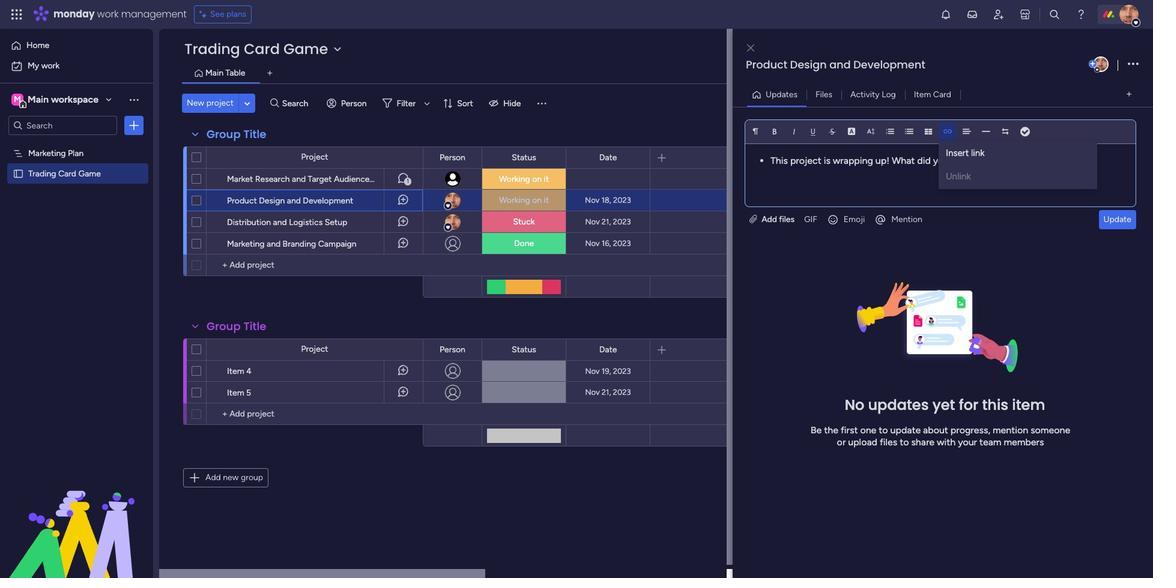Task type: vqa. For each thing, say whether or not it's contained in the screenshot.
MOBILE
no



Task type: locate. For each thing, give the bounding box(es) containing it.
working on it
[[499, 174, 549, 184], [499, 195, 549, 205]]

game up search field
[[284, 39, 328, 59]]

1 vertical spatial it
[[544, 195, 549, 205]]

with
[[937, 437, 956, 448]]

1 vertical spatial item
[[227, 366, 244, 377]]

1 vertical spatial person
[[440, 152, 466, 163]]

no updates yet for this item
[[845, 395, 1046, 415]]

1 vertical spatial card
[[934, 89, 952, 99]]

item inside button
[[914, 89, 931, 99]]

1 vertical spatial working on it
[[499, 195, 549, 205]]

team
[[980, 437, 1002, 448]]

1 horizontal spatial product design and development
[[746, 57, 926, 72]]

card
[[244, 39, 280, 59], [934, 89, 952, 99], [58, 168, 76, 178]]

gif
[[804, 214, 818, 224]]

distribution and logistics setup
[[227, 217, 347, 228]]

notifications image
[[940, 8, 952, 20]]

1 vertical spatial design
[[259, 196, 285, 206]]

Group Title field
[[204, 127, 269, 142], [204, 319, 269, 335]]

0 vertical spatial group title
[[207, 127, 266, 142]]

0 horizontal spatial main
[[28, 94, 49, 105]]

main table button
[[202, 67, 248, 80]]

item for item 4
[[227, 366, 244, 377]]

main right workspace icon
[[28, 94, 49, 105]]

design down research
[[259, 196, 285, 206]]

date for date field corresponding to status field for 2nd the group title field from the bottom of the page
[[599, 152, 617, 163]]

project inside button
[[207, 98, 234, 108]]

it
[[544, 174, 549, 184], [544, 195, 549, 205]]

marketing
[[28, 148, 66, 158], [227, 239, 265, 249]]

design inside field
[[790, 57, 827, 72]]

0 vertical spatial title
[[244, 127, 266, 142]]

lottie animation image
[[0, 457, 153, 579]]

yet
[[933, 395, 956, 415]]

1 title from the top
[[244, 127, 266, 142]]

status field for 1st the group title field from the bottom
[[509, 343, 539, 357]]

emoji button
[[822, 210, 870, 229]]

1 group title from the top
[[207, 127, 266, 142]]

status field for 2nd the group title field from the bottom of the page
[[509, 151, 539, 164]]

updates
[[766, 89, 798, 99]]

update feed image
[[967, 8, 979, 20]]

1 horizontal spatial design
[[790, 57, 827, 72]]

2 person field from the top
[[437, 343, 469, 357]]

add view image
[[268, 69, 272, 78]]

and up files
[[830, 57, 851, 72]]

is
[[824, 155, 831, 166]]

work right monday
[[97, 7, 119, 21]]

unlink link
[[939, 165, 1098, 189]]

0 vertical spatial project
[[301, 152, 328, 162]]

project
[[207, 98, 234, 108], [791, 155, 822, 166]]

title up 4
[[244, 319, 266, 334]]

0 vertical spatial status
[[512, 152, 536, 163]]

date for date field related to status field corresponding to 1st the group title field from the bottom
[[599, 345, 617, 355]]

0 vertical spatial game
[[284, 39, 328, 59]]

0 vertical spatial product design and development
[[746, 57, 926, 72]]

marketing left the plan
[[28, 148, 66, 158]]

2 vertical spatial person
[[440, 345, 466, 355]]

1 vertical spatial 21,
[[602, 388, 611, 397]]

group up item 4
[[207, 319, 241, 334]]

nov down nov 18, 2023
[[585, 217, 600, 227]]

table
[[226, 68, 245, 78]]

1 vertical spatial trading card game
[[28, 168, 101, 178]]

0 vertical spatial it
[[544, 174, 549, 184]]

gif button
[[800, 210, 822, 229]]

card for item card button on the top of the page
[[934, 89, 952, 99]]

be the first one to update about progress, mention someone or upload files to share with your team members
[[811, 425, 1071, 448]]

1 horizontal spatial to
[[900, 437, 909, 448]]

main for main workspace
[[28, 94, 49, 105]]

setup
[[325, 217, 347, 228]]

0 horizontal spatial trading
[[28, 168, 56, 178]]

filter button
[[378, 94, 434, 113]]

date field up nov 19, 2023
[[596, 343, 620, 357]]

0 vertical spatial date
[[599, 152, 617, 163]]

0 vertical spatial add
[[762, 214, 777, 224]]

design
[[790, 57, 827, 72], [259, 196, 285, 206]]

date up nov 18, 2023
[[599, 152, 617, 163]]

nov 21, 2023 up nov 16, 2023 at the top right
[[585, 217, 631, 227]]

card inside button
[[934, 89, 952, 99]]

1 vertical spatial work
[[41, 61, 60, 71]]

work for my
[[41, 61, 60, 71]]

1 person field from the top
[[437, 151, 469, 164]]

marketing for marketing plan
[[28, 148, 66, 158]]

group title up item 4
[[207, 319, 266, 334]]

1 vertical spatial nov 21, 2023
[[585, 388, 631, 397]]

Search in workspace field
[[25, 119, 100, 132]]

and up the marketing and branding campaign
[[273, 217, 287, 228]]

nov 21, 2023
[[585, 217, 631, 227], [585, 388, 631, 397]]

group title
[[207, 127, 266, 142], [207, 319, 266, 334]]

nov left 19,
[[585, 367, 600, 376]]

item 4
[[227, 366, 252, 377]]

date field for status field for 2nd the group title field from the bottom of the page
[[596, 151, 620, 164]]

product
[[746, 57, 788, 72], [227, 196, 257, 206]]

0 vertical spatial person field
[[437, 151, 469, 164]]

add left new
[[205, 473, 221, 483]]

add new group
[[205, 473, 263, 483]]

nov left 16,
[[585, 239, 600, 248]]

1 vertical spatial marketing
[[227, 239, 265, 249]]

1 group from the top
[[207, 127, 241, 142]]

log
[[882, 89, 896, 99]]

1 vertical spatial group title field
[[204, 319, 269, 335]]

and up distribution and logistics setup
[[287, 196, 301, 206]]

1 horizontal spatial marketing
[[227, 239, 265, 249]]

1 vertical spatial status field
[[509, 343, 539, 357]]

product design and development up distribution and logistics setup
[[227, 196, 353, 206]]

marketing for marketing and branding campaign
[[227, 239, 265, 249]]

nov left 18, on the right top of the page
[[585, 196, 600, 205]]

trading card game up add view image
[[184, 39, 328, 59]]

+ Add project text field
[[213, 258, 418, 273]]

main left table
[[205, 68, 224, 78]]

game
[[284, 39, 328, 59], [78, 168, 101, 178]]

files left gif
[[779, 214, 795, 224]]

date field for status field corresponding to 1st the group title field from the bottom
[[596, 343, 620, 357]]

2 horizontal spatial card
[[934, 89, 952, 99]]

0 horizontal spatial product design and development
[[227, 196, 353, 206]]

0 horizontal spatial add
[[205, 473, 221, 483]]

1 vertical spatial working
[[499, 195, 530, 205]]

0 vertical spatial main
[[205, 68, 224, 78]]

2 status field from the top
[[509, 343, 539, 357]]

to
[[879, 425, 888, 436], [900, 437, 909, 448]]

tab
[[260, 64, 280, 83]]

product design and development up files
[[746, 57, 926, 72]]

or
[[837, 437, 846, 448]]

1 vertical spatial files
[[880, 437, 898, 448]]

2 nov from the top
[[585, 217, 600, 227]]

0 vertical spatial development
[[854, 57, 926, 72]]

2 on from the top
[[532, 195, 542, 205]]

date field up nov 18, 2023
[[596, 151, 620, 164]]

to right one
[[879, 425, 888, 436]]

item
[[1013, 395, 1046, 415]]

&bull; bullets image
[[905, 127, 914, 136]]

2 vertical spatial card
[[58, 168, 76, 178]]

1 vertical spatial trading
[[28, 168, 56, 178]]

tab inside main table tab list
[[260, 64, 280, 83]]

0 horizontal spatial development
[[303, 196, 353, 206]]

2023 right 19,
[[613, 367, 631, 376]]

add files
[[760, 214, 795, 224]]

1 horizontal spatial project
[[791, 155, 822, 166]]

marketing inside list box
[[28, 148, 66, 158]]

nov down nov 19, 2023
[[585, 388, 600, 397]]

menu image
[[536, 97, 548, 109]]

2023 right 18, on the right top of the page
[[613, 196, 631, 205]]

up!
[[876, 155, 890, 166]]

0 vertical spatial item
[[914, 89, 931, 99]]

add right dapulse attachment icon
[[762, 214, 777, 224]]

trading right public board 'image'
[[28, 168, 56, 178]]

mention button
[[870, 210, 928, 229]]

development
[[854, 57, 926, 72], [303, 196, 353, 206]]

insert link
[[946, 148, 985, 158]]

trading card game down marketing plan
[[28, 168, 101, 178]]

1 vertical spatial project
[[301, 344, 328, 354]]

2 date field from the top
[[596, 343, 620, 357]]

0 horizontal spatial project
[[207, 98, 234, 108]]

1 horizontal spatial trading
[[184, 39, 240, 59]]

trading up main table at left
[[184, 39, 240, 59]]

1 vertical spatial main
[[28, 94, 49, 105]]

0 vertical spatial date field
[[596, 151, 620, 164]]

0 vertical spatial status field
[[509, 151, 539, 164]]

files
[[816, 89, 833, 99]]

1 vertical spatial date field
[[596, 343, 620, 357]]

0 vertical spatial product
[[746, 57, 788, 72]]

someone
[[1031, 425, 1071, 436]]

list box
[[0, 140, 153, 346]]

close image
[[747, 44, 755, 53]]

project
[[301, 152, 328, 162], [301, 344, 328, 354]]

21, down 19,
[[602, 388, 611, 397]]

1 date from the top
[[599, 152, 617, 163]]

2 vertical spatial item
[[227, 388, 244, 398]]

title down angle down image
[[244, 127, 266, 142]]

1 horizontal spatial work
[[97, 7, 119, 21]]

2 2023 from the top
[[613, 217, 631, 227]]

card up add view image
[[244, 39, 280, 59]]

development up log
[[854, 57, 926, 72]]

4 nov from the top
[[585, 367, 600, 376]]

1 date field from the top
[[596, 151, 620, 164]]

group
[[207, 127, 241, 142], [207, 319, 241, 334]]

1 horizontal spatial development
[[854, 57, 926, 72]]

dapulse attachment image
[[750, 214, 757, 224]]

item 5
[[227, 388, 251, 398]]

product down close icon
[[746, 57, 788, 72]]

2023 down nov 19, 2023
[[613, 388, 631, 397]]

21, up 16,
[[602, 217, 611, 227]]

group down new project button
[[207, 127, 241, 142]]

0 horizontal spatial card
[[58, 168, 76, 178]]

and
[[830, 57, 851, 72], [292, 174, 306, 184], [287, 196, 301, 206], [273, 217, 287, 228], [267, 239, 281, 249]]

Date field
[[596, 151, 620, 164], [596, 343, 620, 357]]

3 nov from the top
[[585, 239, 600, 248]]

files
[[779, 214, 795, 224], [880, 437, 898, 448]]

0 vertical spatial nov 21, 2023
[[585, 217, 631, 227]]

1 horizontal spatial product
[[746, 57, 788, 72]]

0 horizontal spatial product
[[227, 196, 257, 206]]

0 vertical spatial card
[[244, 39, 280, 59]]

2023 right 16,
[[613, 239, 631, 248]]

2 group title from the top
[[207, 319, 266, 334]]

group title field up item 4
[[204, 319, 269, 335]]

development up setup
[[303, 196, 353, 206]]

this
[[983, 395, 1009, 415]]

1 vertical spatial date
[[599, 345, 617, 355]]

add
[[762, 214, 777, 224], [205, 473, 221, 483]]

0 vertical spatial marketing
[[28, 148, 66, 158]]

monday work management
[[53, 7, 187, 21]]

date up nov 19, 2023
[[599, 345, 617, 355]]

Status field
[[509, 151, 539, 164], [509, 343, 539, 357]]

nov 21, 2023 down nov 19, 2023
[[585, 388, 631, 397]]

and left target in the left top of the page
[[292, 174, 306, 184]]

0 vertical spatial person
[[341, 98, 367, 108]]

1 status from the top
[[512, 152, 536, 163]]

1 vertical spatial game
[[78, 168, 101, 178]]

work right my
[[41, 61, 60, 71]]

marketing plan
[[28, 148, 84, 158]]

0 vertical spatial project
[[207, 98, 234, 108]]

game down the plan
[[78, 168, 101, 178]]

0 vertical spatial trading
[[184, 39, 240, 59]]

design up files
[[790, 57, 827, 72]]

add new group button
[[183, 469, 269, 488]]

wrapping
[[833, 155, 873, 166]]

0 vertical spatial group
[[207, 127, 241, 142]]

monday marketplace image
[[1020, 8, 1032, 20]]

home option
[[7, 36, 146, 55]]

and inside field
[[830, 57, 851, 72]]

strikethrough image
[[829, 127, 837, 136]]

0 vertical spatial working
[[499, 174, 530, 184]]

0 vertical spatial trading card game
[[184, 39, 328, 59]]

0 vertical spatial working on it
[[499, 174, 549, 184]]

project left is
[[791, 155, 822, 166]]

2 status from the top
[[512, 345, 536, 355]]

0 vertical spatial 21,
[[602, 217, 611, 227]]

workspace selection element
[[11, 93, 100, 108]]

16,
[[602, 239, 611, 248]]

distribution
[[227, 217, 271, 228]]

4 2023 from the top
[[613, 367, 631, 376]]

date
[[599, 152, 617, 163], [599, 345, 617, 355]]

on
[[532, 174, 542, 184], [532, 195, 542, 205]]

working
[[499, 174, 530, 184], [499, 195, 530, 205]]

1 status field from the top
[[509, 151, 539, 164]]

1 vertical spatial status
[[512, 345, 536, 355]]

item
[[914, 89, 931, 99], [227, 366, 244, 377], [227, 388, 244, 398]]

status
[[512, 152, 536, 163], [512, 345, 536, 355]]

card down the plan
[[58, 168, 76, 178]]

1 horizontal spatial add
[[762, 214, 777, 224]]

+ Add project text field
[[213, 407, 418, 422]]

0 horizontal spatial to
[[879, 425, 888, 436]]

card up link icon
[[934, 89, 952, 99]]

option
[[0, 142, 153, 144]]

1. numbers image
[[886, 127, 895, 136]]

21,
[[602, 217, 611, 227], [602, 388, 611, 397]]

0 vertical spatial group title field
[[204, 127, 269, 142]]

1 vertical spatial product
[[227, 196, 257, 206]]

2 group title field from the top
[[204, 319, 269, 335]]

2 group from the top
[[207, 319, 241, 334]]

members
[[1004, 437, 1044, 448]]

1 horizontal spatial card
[[244, 39, 280, 59]]

0 horizontal spatial trading card game
[[28, 168, 101, 178]]

marketing down distribution
[[227, 239, 265, 249]]

main inside button
[[205, 68, 224, 78]]

person inside 'popup button'
[[341, 98, 367, 108]]

1 vertical spatial person field
[[437, 343, 469, 357]]

2 21, from the top
[[602, 388, 611, 397]]

item down the product design and development field
[[914, 89, 931, 99]]

Person field
[[437, 151, 469, 164], [437, 343, 469, 357]]

2 date from the top
[[599, 345, 617, 355]]

item left 4
[[227, 366, 244, 377]]

angle down image
[[244, 99, 250, 108]]

see plans button
[[194, 5, 252, 23]]

marketing and branding campaign
[[227, 239, 357, 249]]

1 vertical spatial group title
[[207, 319, 266, 334]]

project right new
[[207, 98, 234, 108]]

1 it from the top
[[544, 174, 549, 184]]

Search field
[[279, 95, 315, 112]]

product down market
[[227, 196, 257, 206]]

item left 5
[[227, 388, 244, 398]]

updates
[[868, 395, 929, 415]]

nov 19, 2023
[[585, 367, 631, 376]]

0 vertical spatial on
[[532, 174, 542, 184]]

2023 up nov 16, 2023 at the top right
[[613, 217, 631, 227]]

1 vertical spatial group
[[207, 319, 241, 334]]

work inside option
[[41, 61, 60, 71]]

main inside "workspace selection" element
[[28, 94, 49, 105]]

group title down angle down image
[[207, 127, 266, 142]]

0 horizontal spatial work
[[41, 61, 60, 71]]

arrow down image
[[420, 96, 434, 111]]

stuck
[[513, 217, 535, 227]]

status for status field for 2nd the group title field from the bottom of the page
[[512, 152, 536, 163]]

to down update
[[900, 437, 909, 448]]

add inside button
[[205, 473, 221, 483]]

2 title from the top
[[244, 319, 266, 334]]

1 horizontal spatial main
[[205, 68, 224, 78]]

1 horizontal spatial game
[[284, 39, 328, 59]]

0 horizontal spatial marketing
[[28, 148, 66, 158]]

1 vertical spatial project
[[791, 155, 822, 166]]

1 vertical spatial on
[[532, 195, 542, 205]]

person field for status field corresponding to 1st the group title field from the bottom
[[437, 343, 469, 357]]

0 vertical spatial work
[[97, 7, 119, 21]]

person for person field corresponding to status field corresponding to 1st the group title field from the bottom
[[440, 345, 466, 355]]

title
[[244, 127, 266, 142], [244, 319, 266, 334]]

m
[[14, 94, 21, 105]]

0 vertical spatial design
[[790, 57, 827, 72]]

files down update
[[880, 437, 898, 448]]

group title field down angle down image
[[204, 127, 269, 142]]

0 horizontal spatial game
[[78, 168, 101, 178]]

1 horizontal spatial files
[[880, 437, 898, 448]]

2023
[[613, 196, 631, 205], [613, 217, 631, 227], [613, 239, 631, 248], [613, 367, 631, 376], [613, 388, 631, 397]]

status for status field corresponding to 1st the group title field from the bottom
[[512, 345, 536, 355]]

1 vertical spatial title
[[244, 319, 266, 334]]

0 vertical spatial files
[[779, 214, 795, 224]]

1 vertical spatial add
[[205, 473, 221, 483]]

did
[[918, 155, 931, 166]]



Task type: describe. For each thing, give the bounding box(es) containing it.
my
[[28, 61, 39, 71]]

1 button
[[384, 168, 423, 190]]

activity
[[851, 89, 880, 99]]

1 vertical spatial product design and development
[[227, 196, 353, 206]]

1 horizontal spatial trading card game
[[184, 39, 328, 59]]

mention
[[993, 425, 1029, 436]]

group title for 1st the group title field from the bottom
[[207, 319, 266, 334]]

1 on from the top
[[532, 174, 542, 184]]

text color image
[[848, 127, 856, 136]]

analysis
[[372, 174, 403, 184]]

2 it from the top
[[544, 195, 549, 205]]

target
[[308, 174, 332, 184]]

5 2023 from the top
[[613, 388, 631, 397]]

﻿this project is wrapping up! what did you think?
[[771, 155, 978, 166]]

hide button
[[484, 94, 528, 113]]

item for item 5
[[227, 388, 244, 398]]

and down distribution and logistics setup
[[267, 239, 281, 249]]

dapulse addbtn image
[[1089, 60, 1097, 68]]

0 vertical spatial to
[[879, 425, 888, 436]]

trading card game inside list box
[[28, 168, 101, 178]]

main table
[[205, 68, 245, 78]]

1 project from the top
[[301, 152, 328, 162]]

1 nov 21, 2023 from the top
[[585, 217, 631, 227]]

insert
[[946, 148, 969, 158]]

logistics
[[289, 217, 323, 228]]

workspace
[[51, 94, 99, 105]]

sort
[[457, 98, 473, 108]]

main table tab list
[[182, 64, 1130, 84]]

project for ﻿this
[[791, 155, 822, 166]]

5 nov from the top
[[585, 388, 600, 397]]

size image
[[867, 127, 875, 136]]

1
[[407, 178, 409, 185]]

format image
[[752, 127, 760, 136]]

1 vertical spatial development
[[303, 196, 353, 206]]

see
[[210, 9, 224, 19]]

update
[[891, 425, 921, 436]]

james peterson image
[[1120, 5, 1139, 24]]

checklist image
[[1021, 128, 1030, 136]]

search everything image
[[1049, 8, 1061, 20]]

card inside list box
[[58, 168, 76, 178]]

line image
[[982, 127, 991, 136]]

add for add files
[[762, 214, 777, 224]]

1 nov from the top
[[585, 196, 600, 205]]

audience
[[334, 174, 370, 184]]

person field for status field for 2nd the group title field from the bottom of the page
[[437, 151, 469, 164]]

about
[[923, 425, 949, 436]]

trading inside list box
[[28, 168, 56, 178]]

align image
[[963, 127, 972, 136]]

﻿this
[[771, 155, 788, 166]]

product inside the product design and development field
[[746, 57, 788, 72]]

share
[[912, 437, 935, 448]]

management
[[121, 7, 187, 21]]

think?
[[952, 155, 978, 166]]

workspace image
[[11, 93, 23, 106]]

group title for 2nd the group title field from the bottom of the page
[[207, 127, 266, 142]]

plans
[[227, 9, 246, 19]]

work for monday
[[97, 7, 119, 21]]

my work option
[[7, 56, 146, 76]]

upload
[[848, 437, 878, 448]]

options image
[[128, 120, 140, 132]]

done
[[514, 239, 534, 249]]

see plans
[[210, 9, 246, 19]]

new
[[187, 98, 204, 108]]

new
[[223, 473, 239, 483]]

emoji
[[844, 214, 865, 224]]

2 nov 21, 2023 from the top
[[585, 388, 631, 397]]

1 vertical spatial to
[[900, 437, 909, 448]]

link
[[972, 148, 985, 158]]

activity log button
[[842, 85, 905, 104]]

for
[[959, 395, 979, 415]]

item card
[[914, 89, 952, 99]]

unlink
[[946, 171, 971, 182]]

research
[[255, 174, 290, 184]]

you
[[933, 155, 949, 166]]

home link
[[7, 36, 146, 55]]

workspace options image
[[128, 94, 140, 106]]

add for add new group
[[205, 473, 221, 483]]

2 working on it from the top
[[499, 195, 549, 205]]

my work
[[28, 61, 60, 71]]

campaign
[[318, 239, 357, 249]]

1 21, from the top
[[602, 217, 611, 227]]

files inside be the first one to update about progress, mention someone or upload files to share with your team members
[[880, 437, 898, 448]]

my work link
[[7, 56, 146, 76]]

your
[[958, 437, 978, 448]]

nov 18, 2023
[[585, 196, 631, 205]]

italic image
[[790, 127, 798, 136]]

mention
[[892, 214, 923, 224]]

updates button
[[747, 85, 807, 104]]

2 working from the top
[[499, 195, 530, 205]]

monday
[[53, 7, 95, 21]]

v2 search image
[[270, 97, 279, 110]]

0 horizontal spatial files
[[779, 214, 795, 224]]

options image
[[1128, 56, 1139, 72]]

1 group title field from the top
[[204, 127, 269, 142]]

rtl ltr image
[[1002, 127, 1010, 136]]

link image
[[944, 127, 952, 136]]

1 working on it from the top
[[499, 174, 549, 184]]

new project
[[187, 98, 234, 108]]

Product Design and Development field
[[743, 57, 1087, 73]]

item card button
[[905, 85, 961, 104]]

one
[[861, 425, 877, 436]]

2 project from the top
[[301, 344, 328, 354]]

main for main table
[[205, 68, 224, 78]]

the
[[824, 425, 839, 436]]

bold image
[[771, 127, 779, 136]]

insert link link
[[939, 142, 1098, 165]]

0 horizontal spatial design
[[259, 196, 285, 206]]

what
[[892, 155, 915, 166]]

home
[[26, 40, 49, 50]]

product design and development inside field
[[746, 57, 926, 72]]

19,
[[602, 367, 611, 376]]

underline image
[[809, 127, 818, 136]]

development inside the product design and development field
[[854, 57, 926, 72]]

1 2023 from the top
[[613, 196, 631, 205]]

market research and target audience analysis
[[227, 174, 403, 184]]

branding
[[283, 239, 316, 249]]

nov 16, 2023
[[585, 239, 631, 248]]

5
[[246, 388, 251, 398]]

3 2023 from the top
[[613, 239, 631, 248]]

table image
[[925, 127, 933, 136]]

plan
[[68, 148, 84, 158]]

project for new
[[207, 98, 234, 108]]

update
[[1104, 214, 1132, 224]]

select product image
[[11, 8, 23, 20]]

filter
[[397, 98, 416, 108]]

progress,
[[951, 425, 991, 436]]

card for trading card game button
[[244, 39, 280, 59]]

list box containing marketing plan
[[0, 140, 153, 346]]

person for person field related to status field for 2nd the group title field from the bottom of the page
[[440, 152, 466, 163]]

group
[[241, 473, 263, 483]]

be
[[811, 425, 822, 436]]

18,
[[602, 196, 611, 205]]

new project button
[[182, 94, 239, 113]]

invite members image
[[993, 8, 1005, 20]]

help image
[[1075, 8, 1087, 20]]

first
[[841, 425, 858, 436]]

lottie animation element
[[0, 457, 153, 579]]

item for item card
[[914, 89, 931, 99]]

1 working from the top
[[499, 174, 530, 184]]

sort button
[[438, 94, 481, 113]]

market
[[227, 174, 253, 184]]

main workspace
[[28, 94, 99, 105]]

update button
[[1099, 210, 1137, 229]]

public board image
[[13, 168, 24, 179]]

add view image
[[1127, 90, 1132, 99]]

trading card game button
[[182, 39, 347, 59]]



